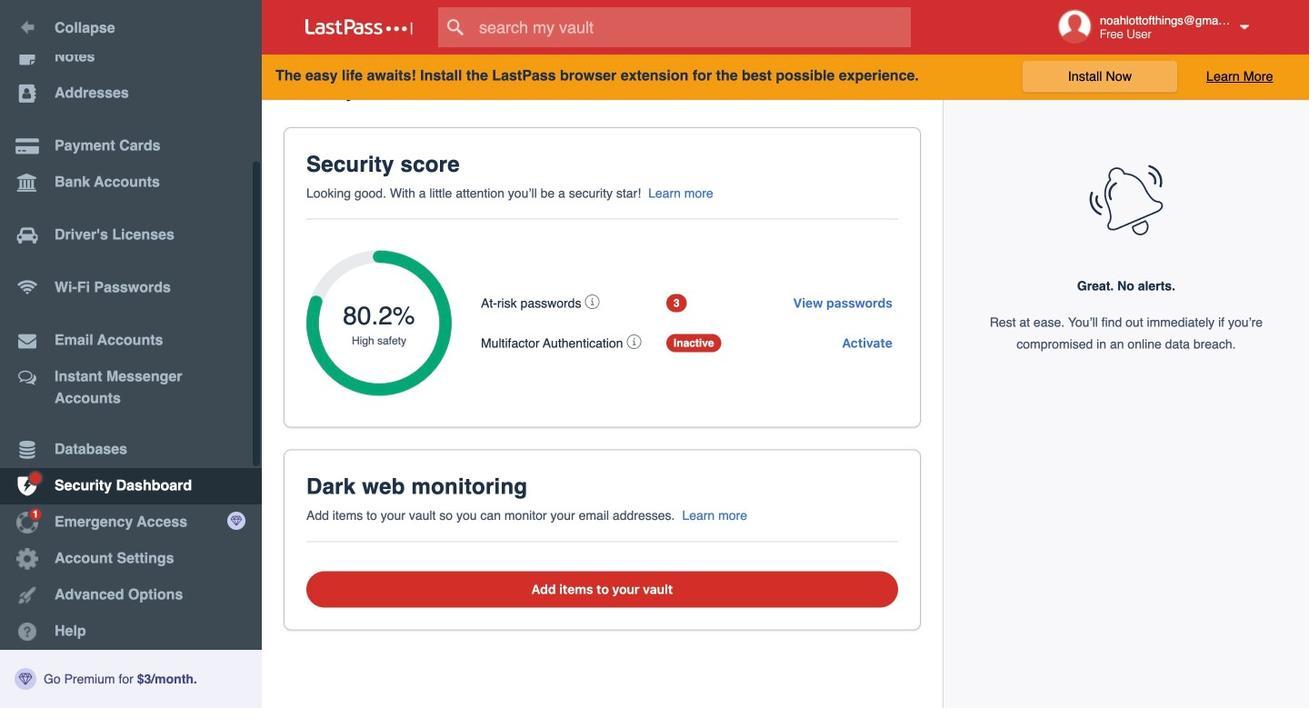 Task type: locate. For each thing, give the bounding box(es) containing it.
lastpass image
[[306, 19, 413, 35]]

Search search field
[[438, 7, 947, 47]]

search my vault text field
[[438, 7, 947, 47]]



Task type: vqa. For each thing, say whether or not it's contained in the screenshot.
SEARCH search box
yes



Task type: describe. For each thing, give the bounding box(es) containing it.
main navigation navigation
[[0, 0, 262, 708]]



